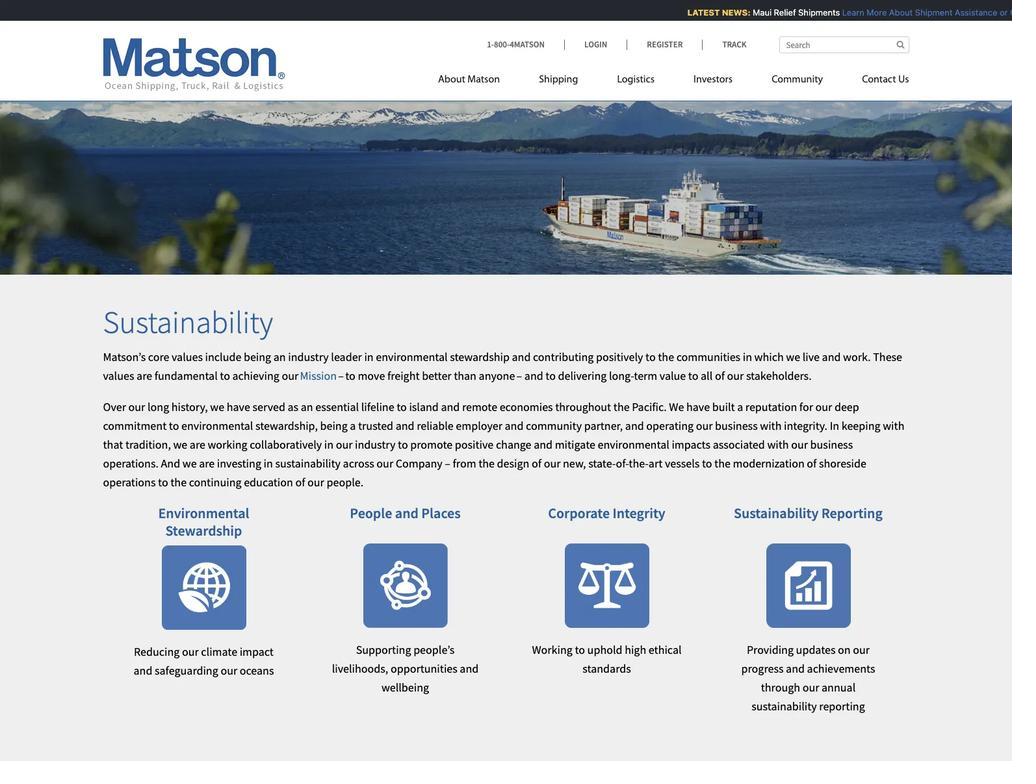 Task type: describe. For each thing, give the bounding box(es) containing it.
to down and
[[158, 475, 168, 490]]

being inside over our long history, we have served as an essential lifeline to island and remote economies throughout the pacific. we have built a reputation for our deep commitment to environmental stewardship, being a trusted and reliable employer and community partner, and operating our business with integrity. in keeping with that tradition, we are working collaboratively in our industry to promote positive change and mitigate environmental impacts associated with our business operations. and we are investing in sustainability across our company – from the design of our new, state-of-the-art vessels to the modernization of shoreside operations to the continuing education of our people.
[[320, 419, 348, 434]]

associated
[[713, 438, 765, 453]]

island
[[409, 400, 439, 415]]

news:
[[716, 7, 745, 18]]

people and places
[[350, 505, 461, 523]]

our down climate
[[221, 664, 237, 679]]

of right design
[[532, 456, 542, 471]]

our up the impacts at the right of the page
[[696, 419, 713, 434]]

our right on
[[853, 643, 870, 658]]

and inside reducing our climate impact and safeguarding our oceans
[[134, 664, 152, 679]]

served
[[253, 400, 285, 415]]

commitment
[[103, 419, 167, 434]]

to inside working to uphold high ethical standards
[[575, 643, 585, 658]]

continuing
[[189, 475, 242, 490]]

stewardship
[[165, 522, 242, 540]]

Search search field
[[779, 36, 909, 53]]

freight
[[387, 368, 420, 383]]

our up commitment
[[128, 400, 145, 415]]

our down integrity.
[[791, 438, 808, 453]]

logistics
[[617, 75, 655, 85]]

our left people.
[[308, 475, 324, 490]]

community
[[526, 419, 582, 434]]

we right and
[[183, 456, 197, 471]]

with up modernization
[[767, 438, 789, 453]]

0 horizontal spatial environmental
[[181, 419, 253, 434]]

sustainability for sustainability
[[103, 303, 273, 342]]

to down "contributing"
[[546, 368, 556, 383]]

over our long history, we have served as an essential lifeline to island and remote economies throughout the pacific. we have built a reputation for our deep commitment to environmental stewardship, being a trusted and reliable employer and community partner, and operating our business with integrity. in keeping with that tradition, we are working collaboratively in our industry to promote positive change and mitigate environmental impacts associated with our business operations. and we are investing in sustainability across our company – from the design of our new, state-of-the-art vessels to the modernization of shoreside operations to the continuing education of our people.
[[103, 400, 905, 490]]

in
[[830, 419, 840, 434]]

annual
[[822, 681, 856, 696]]

reporting
[[822, 505, 883, 523]]

livelihoods,
[[332, 662, 388, 677]]

through
[[761, 681, 800, 696]]

our up across
[[336, 438, 353, 453]]

being inside matson's core values include being an industry leader in environmental stewardship and contributing positively to the communities in which we live and work. these values are fundamental to achieving our
[[244, 350, 271, 365]]

vessels
[[665, 456, 700, 471]]

include
[[205, 350, 241, 365]]

uphold
[[587, 643, 623, 658]]

contact us
[[862, 75, 909, 85]]

our inside matson's core values include being an industry leader in environmental stewardship and contributing positively to the communities in which we live and work. these values are fundamental to achieving our
[[282, 368, 299, 383]]

we inside matson's core values include being an industry leader in environmental stewardship and contributing positively to the communities in which we live and work. these values are fundamental to achieving our
[[786, 350, 800, 365]]

communities
[[677, 350, 741, 365]]

our right across
[[377, 456, 393, 471]]

wellbeing
[[382, 681, 429, 696]]

0 horizontal spatial values
[[103, 368, 134, 383]]

working
[[208, 438, 247, 453]]

shipments
[[792, 7, 834, 18]]

positive
[[455, 438, 494, 453]]

reducing
[[134, 645, 180, 660]]

as
[[288, 400, 298, 415]]

work.
[[843, 350, 871, 365]]

co
[[1004, 7, 1012, 18]]

investors link
[[674, 68, 752, 95]]

stewardship,
[[255, 419, 318, 434]]

reducing our climate impact and safeguarding our oceans
[[134, 645, 274, 679]]

we up and
[[173, 438, 187, 453]]

latest
[[681, 7, 714, 18]]

1 horizontal spatial values
[[172, 350, 203, 365]]

1 have from the left
[[227, 400, 250, 415]]

delivering
[[558, 368, 607, 383]]

change
[[496, 438, 532, 453]]

and down pacific.
[[625, 419, 644, 434]]

in up education
[[264, 456, 273, 471]]

all
[[701, 368, 713, 383]]

fundamental
[[155, 368, 218, 383]]

partner,
[[584, 419, 623, 434]]

of-
[[616, 456, 629, 471]]

the inside matson's core values include being an industry leader in environmental stewardship and contributing positively to the communities in which we live and work. these values are fundamental to achieving our
[[658, 350, 674, 365]]

to up company
[[398, 438, 408, 453]]

and down island
[[396, 419, 415, 434]]

register link
[[627, 39, 702, 50]]

economies
[[500, 400, 553, 415]]

– to
[[338, 368, 356, 383]]

progress
[[742, 662, 784, 677]]

shipping
[[539, 75, 578, 85]]

company
[[396, 456, 443, 471]]

assistance
[[949, 7, 991, 18]]

and inside supporting people's livelihoods, opportunities and wellbeing
[[460, 662, 479, 677]]

core
[[148, 350, 169, 365]]

learn
[[836, 7, 858, 18]]

2 have from the left
[[687, 400, 710, 415]]

climate
[[201, 645, 237, 660]]

corporate integrity
[[548, 505, 666, 523]]

stewardship
[[450, 350, 510, 365]]

shoreside
[[819, 456, 867, 471]]

with right keeping
[[883, 419, 905, 434]]

across
[[343, 456, 374, 471]]

reputation
[[746, 400, 797, 415]]

in down the essential
[[324, 438, 334, 453]]

and inside providing updates on our progress and achievements through our annual sustainability reporting
[[786, 662, 805, 677]]

login
[[585, 39, 607, 50]]

supporting people's livelihoods, opportunities and wellbeing
[[332, 643, 479, 696]]

top menu navigation
[[438, 68, 909, 95]]

0 vertical spatial about
[[883, 7, 907, 18]]

working to uphold high ethical standards
[[532, 643, 682, 677]]

of right all
[[715, 368, 725, 383]]

oceans
[[240, 664, 274, 679]]

operations
[[103, 475, 156, 490]]

800-
[[494, 39, 510, 50]]

to down the impacts at the right of the page
[[702, 456, 712, 471]]

providing
[[747, 643, 794, 658]]

in up move
[[364, 350, 374, 365]]

our left new,
[[544, 456, 561, 471]]

the-
[[629, 456, 649, 471]]

logistics link
[[598, 68, 674, 95]]

and
[[161, 456, 180, 471]]

our up "safeguarding"
[[182, 645, 199, 660]]

about matson
[[438, 75, 500, 85]]

leader
[[331, 350, 362, 365]]

an inside matson's core values include being an industry leader in environmental stewardship and contributing positively to the communities in which we live and work. these values are fundamental to achieving our
[[274, 350, 286, 365]]

environmental stewardship
[[158, 505, 249, 540]]

community
[[772, 75, 823, 85]]



Task type: locate. For each thing, give the bounding box(es) containing it.
about right the more
[[883, 7, 907, 18]]

promote
[[410, 438, 453, 453]]

modernization
[[733, 456, 805, 471]]

0 vertical spatial are
[[137, 368, 152, 383]]

have left the served
[[227, 400, 250, 415]]

to up term at right
[[646, 350, 656, 365]]

impact
[[240, 645, 274, 660]]

we right history,
[[210, 400, 224, 415]]

than
[[454, 368, 477, 383]]

sustainability down modernization
[[734, 505, 819, 523]]

being up achieving
[[244, 350, 271, 365]]

and down community
[[534, 438, 553, 453]]

are up continuing
[[199, 456, 215, 471]]

1 horizontal spatial industry
[[355, 438, 396, 453]]

sustainability down collaboratively
[[275, 456, 341, 471]]

and right live
[[822, 350, 841, 365]]

0 vertical spatial sustainability
[[103, 303, 273, 342]]

with
[[760, 419, 782, 434], [883, 419, 905, 434], [767, 438, 789, 453]]

and up 'economies'
[[525, 368, 543, 383]]

0 vertical spatial being
[[244, 350, 271, 365]]

standards
[[583, 662, 631, 677]]

1 horizontal spatial a
[[737, 400, 743, 415]]

term
[[634, 368, 657, 383]]

0 horizontal spatial sustainability
[[275, 456, 341, 471]]

we
[[669, 400, 684, 415]]

contact us link
[[843, 68, 909, 95]]

about inside top menu "navigation"
[[438, 75, 465, 85]]

and right opportunities
[[460, 662, 479, 677]]

0 vertical spatial a
[[737, 400, 743, 415]]

1 vertical spatial are
[[190, 438, 205, 453]]

in left "which"
[[743, 350, 752, 365]]

1 vertical spatial being
[[320, 419, 348, 434]]

sustainability for sustainability reporting
[[734, 505, 819, 523]]

of
[[715, 368, 725, 383], [532, 456, 542, 471], [807, 456, 817, 471], [295, 475, 305, 490]]

to left island
[[397, 400, 407, 415]]

0 horizontal spatial have
[[227, 400, 250, 415]]

environmental up freight at the left
[[376, 350, 448, 365]]

and
[[512, 350, 531, 365], [822, 350, 841, 365], [525, 368, 543, 383], [441, 400, 460, 415], [396, 419, 415, 434], [505, 419, 524, 434], [625, 419, 644, 434], [534, 438, 553, 453], [395, 505, 419, 523], [460, 662, 479, 677], [786, 662, 805, 677], [134, 664, 152, 679]]

1-800-4matson
[[487, 39, 545, 50]]

1 horizontal spatial business
[[810, 438, 853, 453]]

0 horizontal spatial business
[[715, 419, 758, 434]]

0 vertical spatial industry
[[288, 350, 329, 365]]

0 horizontal spatial industry
[[288, 350, 329, 365]]

the
[[658, 350, 674, 365], [614, 400, 630, 415], [479, 456, 495, 471], [715, 456, 731, 471], [171, 475, 187, 490]]

are left working
[[190, 438, 205, 453]]

achieving
[[232, 368, 279, 383]]

to left the uphold
[[575, 643, 585, 658]]

for
[[800, 400, 813, 415]]

relief
[[768, 7, 790, 18]]

0 vertical spatial business
[[715, 419, 758, 434]]

providing updates on our progress and achievements through our annual sustainability reporting
[[742, 643, 875, 714]]

0 vertical spatial environmental
[[376, 350, 448, 365]]

values down matson's at the top left of page
[[103, 368, 134, 383]]

the up value
[[658, 350, 674, 365]]

sustainability
[[103, 303, 273, 342], [734, 505, 819, 523]]

sustainability inside over our long history, we have served as an essential lifeline to island and remote economies throughout the pacific. we have built a reputation for our deep commitment to environmental stewardship, being a trusted and reliable employer and community partner, and operating our business with integrity. in keeping with that tradition, we are working collaboratively in our industry to promote positive change and mitigate environmental impacts associated with our business operations. and we are investing in sustainability across our company – from the design of our new, state-of-the-art vessels to the modernization of shoreside operations to the continuing education of our people.
[[275, 456, 341, 471]]

pacific.
[[632, 400, 667, 415]]

better
[[422, 368, 452, 383]]

1 vertical spatial values
[[103, 368, 134, 383]]

1 vertical spatial sustainability
[[752, 699, 817, 714]]

None search field
[[779, 36, 909, 53]]

design
[[497, 456, 530, 471]]

sustainability inside providing updates on our progress and achievements through our annual sustainability reporting
[[752, 699, 817, 714]]

the down and
[[171, 475, 187, 490]]

that
[[103, 438, 123, 453]]

move
[[358, 368, 385, 383]]

and up change
[[505, 419, 524, 434]]

maui
[[747, 7, 766, 18]]

we
[[786, 350, 800, 365], [210, 400, 224, 415], [173, 438, 187, 453], [183, 456, 197, 471]]

about left "matson"
[[438, 75, 465, 85]]

2 vertical spatial are
[[199, 456, 215, 471]]

value
[[660, 368, 686, 383]]

investing
[[217, 456, 261, 471]]

community link
[[752, 68, 843, 95]]

and up through
[[786, 662, 805, 677]]

people.
[[327, 475, 364, 490]]

and up reliable
[[441, 400, 460, 415]]

opportunities
[[391, 662, 458, 677]]

1 vertical spatial a
[[350, 419, 356, 434]]

have right the we
[[687, 400, 710, 415]]

2 vertical spatial environmental
[[598, 438, 670, 453]]

industry down trusted
[[355, 438, 396, 453]]

sustainability down through
[[752, 699, 817, 714]]

matson's core values include being an industry leader in environmental stewardship and contributing positively to the communities in which we live and work. these values are fundamental to achieving our
[[103, 350, 902, 383]]

updates
[[796, 643, 836, 658]]

we left live
[[786, 350, 800, 365]]

values
[[172, 350, 203, 365], [103, 368, 134, 383]]

2 horizontal spatial environmental
[[598, 438, 670, 453]]

to left all
[[688, 368, 699, 383]]

to down long
[[169, 419, 179, 434]]

which
[[755, 350, 784, 365]]

blue matson logo with ocean, shipping, truck, rail and logistics written beneath it. image
[[103, 38, 285, 92]]

integrity.
[[784, 419, 828, 434]]

0 vertical spatial sustainability
[[275, 456, 341, 471]]

0 horizontal spatial an
[[274, 350, 286, 365]]

mitigate
[[555, 438, 595, 453]]

our left "mission" link
[[282, 368, 299, 383]]

matson's
[[103, 350, 146, 365]]

achievements
[[807, 662, 875, 677]]

contact
[[862, 75, 896, 85]]

industry inside matson's core values include being an industry leader in environmental stewardship and contributing positively to the communities in which we live and work. these values are fundamental to achieving our
[[288, 350, 329, 365]]

operations.
[[103, 456, 159, 471]]

1 vertical spatial sustainability
[[734, 505, 819, 523]]

environmental
[[158, 505, 249, 523]]

are down core at top
[[137, 368, 152, 383]]

mission
[[300, 368, 337, 383]]

our right for
[[816, 400, 832, 415]]

1 horizontal spatial being
[[320, 419, 348, 434]]

learn more about shipment assistance or co link
[[836, 7, 1012, 18]]

1 vertical spatial about
[[438, 75, 465, 85]]

–
[[445, 456, 451, 471]]

0 horizontal spatial a
[[350, 419, 356, 434]]

safeguarding
[[155, 664, 218, 679]]

matson
[[468, 75, 500, 85]]

to down include
[[220, 368, 230, 383]]

and left "places"
[[395, 505, 419, 523]]

0 horizontal spatial about
[[438, 75, 465, 85]]

1 horizontal spatial an
[[301, 400, 313, 415]]

business up the associated
[[715, 419, 758, 434]]

places
[[421, 505, 461, 523]]

and down the reducing
[[134, 664, 152, 679]]

being down the essential
[[320, 419, 348, 434]]

an up achieving
[[274, 350, 286, 365]]

an inside over our long history, we have served as an essential lifeline to island and remote economies throughout the pacific. we have built a reputation for our deep commitment to environmental stewardship, being a trusted and reliable employer and community partner, and operating our business with integrity. in keeping with that tradition, we are working collaboratively in our industry to promote positive change and mitigate environmental impacts associated with our business operations. and we are investing in sustainability across our company – from the design of our new, state-of-the-art vessels to the modernization of shoreside operations to the continuing education of our people.
[[301, 400, 313, 415]]

sustainability up core at top
[[103, 303, 273, 342]]

our
[[282, 368, 299, 383], [727, 368, 744, 383], [128, 400, 145, 415], [816, 400, 832, 415], [696, 419, 713, 434], [336, 438, 353, 453], [791, 438, 808, 453], [377, 456, 393, 471], [544, 456, 561, 471], [308, 475, 324, 490], [853, 643, 870, 658], [182, 645, 199, 660], [221, 664, 237, 679], [803, 681, 820, 696]]

keeping
[[842, 419, 881, 434]]

environmental inside matson's core values include being an industry leader in environmental stewardship and contributing positively to the communities in which we live and work. these values are fundamental to achieving our
[[376, 350, 448, 365]]

shipping link
[[520, 68, 598, 95]]

track
[[723, 39, 747, 50]]

1 horizontal spatial environmental
[[376, 350, 448, 365]]

1 horizontal spatial sustainability
[[734, 505, 819, 523]]

register
[[647, 39, 683, 50]]

1 horizontal spatial have
[[687, 400, 710, 415]]

business down in
[[810, 438, 853, 453]]

search image
[[897, 40, 905, 49]]

the down the associated
[[715, 456, 731, 471]]

1 vertical spatial industry
[[355, 438, 396, 453]]

environmental up the the-
[[598, 438, 670, 453]]

values up fundamental
[[172, 350, 203, 365]]

our left annual
[[803, 681, 820, 696]]

1 vertical spatial environmental
[[181, 419, 253, 434]]

more
[[861, 7, 881, 18]]

live
[[803, 350, 820, 365]]

education
[[244, 475, 293, 490]]

deep
[[835, 400, 859, 415]]

working
[[532, 643, 573, 658]]

industry inside over our long history, we have served as an essential lifeline to island and remote economies throughout the pacific. we have built a reputation for our deep commitment to environmental stewardship, being a trusted and reliable employer and community partner, and operating our business with integrity. in keeping with that tradition, we are working collaboratively in our industry to promote positive change and mitigate environmental impacts associated with our business operations. and we are investing in sustainability across our company – from the design of our new, state-of-the-art vessels to the modernization of shoreside operations to the continuing education of our people.
[[355, 438, 396, 453]]

1-
[[487, 39, 494, 50]]

are inside matson's core values include being an industry leader in environmental stewardship and contributing positively to the communities in which we live and work. these values are fundamental to achieving our
[[137, 368, 152, 383]]

of right education
[[295, 475, 305, 490]]

history,
[[172, 400, 208, 415]]

our right all
[[727, 368, 744, 383]]

report icon image
[[766, 544, 851, 629]]

art
[[649, 456, 663, 471]]

people's
[[414, 643, 455, 658]]

track link
[[702, 39, 747, 50]]

on
[[838, 643, 851, 658]]

integrity
[[613, 505, 666, 523]]

new,
[[563, 456, 586, 471]]

a left trusted
[[350, 419, 356, 434]]

shipment
[[909, 7, 946, 18]]

1 vertical spatial business
[[810, 438, 853, 453]]

lifeline
[[361, 400, 394, 415]]

a right built
[[737, 400, 743, 415]]

tradition,
[[125, 438, 171, 453]]

of left shoreside
[[807, 456, 817, 471]]

1 horizontal spatial about
[[883, 7, 907, 18]]

people
[[350, 505, 392, 523]]

0 horizontal spatial being
[[244, 350, 271, 365]]

0 vertical spatial values
[[172, 350, 203, 365]]

being
[[244, 350, 271, 365], [320, 419, 348, 434]]

with down reputation
[[760, 419, 782, 434]]

ethical
[[649, 643, 682, 658]]

and up anyone –
[[512, 350, 531, 365]]

environmental up working
[[181, 419, 253, 434]]

the right from
[[479, 456, 495, 471]]

stakeholders.
[[746, 368, 812, 383]]

corporate
[[548, 505, 610, 523]]

an right as
[[301, 400, 313, 415]]

mission link
[[300, 368, 337, 383]]

mission – to move freight better than anyone – and to delivering long-term value to all of our stakeholders.
[[300, 368, 812, 383]]

4matson
[[510, 39, 545, 50]]

0 horizontal spatial sustainability
[[103, 303, 273, 342]]

a matson ship full of containers sails in the alaska service. image
[[0, 81, 1012, 275]]

the up partner,
[[614, 400, 630, 415]]

industry up "mission" link
[[288, 350, 329, 365]]

1 horizontal spatial sustainability
[[752, 699, 817, 714]]

0 vertical spatial an
[[274, 350, 286, 365]]

state-
[[588, 456, 616, 471]]

1 vertical spatial an
[[301, 400, 313, 415]]



Task type: vqa. For each thing, say whether or not it's contained in the screenshot.
the bottom being
yes



